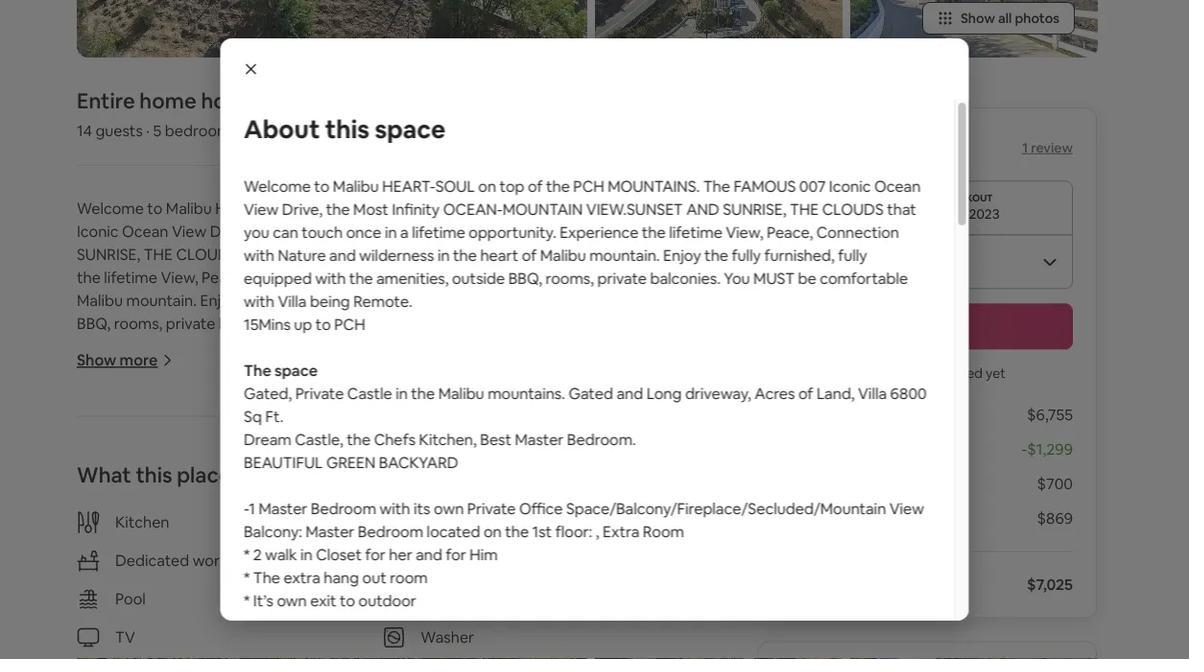 Task type: locate. For each thing, give the bounding box(es) containing it.
exit for -1 master bedroom with its own private office space/balcony/fireplace/secluded/mountain view  balcony: master bedroom located on the 1st  floor: , extra room * 2 walk in closet for her and for him * the extra hang out room * it's own exit to outdoor
[[143, 636, 169, 656]]

2 vertical spatial be
[[912, 365, 928, 382]]

heart inside welcome to malibu heart-soul on top of the pch mountains. the famous 007 iconic ocean view drive, the most infinity ocean-mountain view.sunset and sunrise, the clouds that you can touch once in a lifetime opportunity. experience the lifetime view, peace, connection with nature and wilderness in the heart of malibu mountain. enjoy the fully furnished, fully equipped with the amenities, outside bbq, rooms, private balconies. you must be comfortable with villa being remote. 15mins up to pch
[[480, 245, 518, 265]]

0 horizontal spatial balconies.
[[219, 314, 289, 333]]

0 horizontal spatial sunrise,
[[77, 244, 140, 264]]

and
[[686, 199, 719, 219], [614, 221, 647, 241]]

furnished, up the space
[[301, 290, 371, 310]]

in inside "-1 master bedroom with its own private office space/balcony/fireplace/secluded/mountain view  balcony: master bedroom located on the 1st  floor: , extra room * 2 walk in closet for her and for him * the extra hang out room * it's own exit to outdoor"
[[133, 590, 146, 610]]

you won't be charged yet
[[849, 365, 1006, 382]]

famous inside about this space dialog
[[733, 176, 795, 196]]

outside
[[451, 268, 504, 288], [616, 290, 669, 310]]

ft. down the space
[[265, 406, 283, 426]]

closet inside -1 master bedroom with its own private office space/balcony/fireplace/secluded/mountain view balcony: master bedroom located on the 1st  floor: , extra room * 2 walk in closet for her and for him * the extra hang out room * it's own exit to outdoor
[[315, 545, 361, 564]]

show for show all photos
[[961, 10, 995, 27]]

show
[[961, 10, 995, 27], [77, 350, 116, 370]]

- down $6,755
[[1021, 440, 1027, 459]]

1 size from the left
[[442, 637, 469, 656]]

extra down pool
[[117, 613, 153, 633]]

outdoor for -1 master bedroom with its own private office space/balcony/fireplace/secluded/mountain view  balcony: master bedroom located on the 1st  floor: , extra room * 2 walk in closet for her and for him * the extra hang out room * it's own exit to outdoor
[[191, 636, 249, 656]]

office for -1 master bedroom with its own private office space/balcony/fireplace/secluded/mountain view balcony: master bedroom located on the 1st  floor: , extra room * 2 walk in closet for her and for him * the extra hang out room * it's own exit to outdoor
[[519, 499, 562, 518]]

enjoy
[[663, 245, 701, 265], [200, 290, 238, 310]]

backyard up wifi at the bottom
[[378, 452, 458, 472]]

walk down offers
[[265, 545, 297, 564]]

welcome down the guests
[[77, 198, 144, 218]]

long
[[646, 383, 681, 403], [479, 406, 515, 425]]

castle, left the place
[[128, 452, 176, 471]]

pets allowed
[[421, 589, 509, 609]]

for up mini
[[279, 590, 299, 610]]

1 left 'review'
[[1022, 139, 1028, 156]]

welcome
[[243, 176, 310, 196], [77, 198, 144, 218]]

clouds
[[822, 199, 883, 219], [176, 244, 238, 264]]

1 horizontal spatial office
[[519, 499, 562, 518]]

1 horizontal spatial 007
[[799, 176, 825, 196]]

1 horizontal spatial located
[[426, 522, 480, 541]]

1 vertical spatial ocean-
[[371, 221, 431, 241]]

1 horizontal spatial outdoor
[[358, 591, 416, 610]]

private
[[295, 383, 343, 403], [128, 406, 177, 425], [467, 499, 515, 518], [300, 521, 349, 540]]

hang right 'tv'
[[157, 613, 192, 633]]

exit up masters
[[310, 591, 336, 610]]

size right queen
[[615, 637, 642, 656]]

space/balcony/fireplace/secluded/mountain for -1 master bedroom with its own private office space/balcony/fireplace/secluded/mountain view balcony: master bedroom located on the 1st  floor: , extra room * 2 walk in closet for her and for him * the extra hang out room * it's own exit to outdoor
[[566, 499, 886, 518]]

room for -1 master bedroom with its own private office space/balcony/fireplace/secluded/mountain view  balcony: master bedroom located on the 1st  floor: , extra room * 2 walk in closet for her and for him * the extra hang out room * it's own exit to outdoor
[[223, 613, 261, 633]]

remote.
[[353, 291, 412, 311], [589, 314, 648, 333]]

office for -1 master bedroom with its own private office space/balcony/fireplace/secluded/mountain view  balcony: master bedroom located on the 1st  floor: , extra room * 2 walk in closet for her and for him * the extra hang out room * it's own exit to outdoor
[[352, 521, 396, 540]]

1 horizontal spatial mountain.
[[589, 245, 659, 265]]

extra right workspace
[[283, 568, 320, 587]]

0 vertical spatial mountain.
[[589, 245, 659, 265]]

1 horizontal spatial ft.
[[265, 406, 283, 426]]

2 left queen
[[552, 637, 561, 656]]

extra inside "-1 master bedroom with its own private office space/balcony/fireplace/secluded/mountain view  balcony: master bedroom located on the 1st  floor: , extra room * 2 walk in closet for her and for him * the extra hang out room * it's own exit to outdoor"
[[117, 613, 153, 633]]

15mins inside welcome to malibu heart-soul on top of the pch mountains. the famous 007 iconic ocean view drive, the most infinity ocean-mountain view.sunset and sunrise, the clouds that you can touch once in a lifetime opportunity. experience the lifetime view, peace, connection with nature and wilderness in the heart of malibu mountain. enjoy the fully furnished, fully equipped with the amenities, outside bbq, rooms, private balconies. you must be comfortable with villa being remote. 15mins up to pch
[[243, 314, 290, 334]]

to inside "-1 master bedroom with its own private office space/balcony/fireplace/secluded/mountain view  balcony: master bedroom located on the 1st  floor: , extra room * 2 walk in closet for her and for him * the extra hang out room * it's own exit to outdoor"
[[173, 636, 188, 656]]

malibu villa-360view/6bdr/5bth image 5 image
[[850, 0, 1098, 58]]

kitchen, up wifi at the bottom
[[418, 429, 476, 449]]

her inside -1 master bedroom with its own private office space/balcony/fireplace/secluded/mountain view balcony: master bedroom located on the 1st  floor: , extra room * 2 walk in closet for her and for him * the extra hang out room * it's own exit to outdoor
[[388, 545, 412, 564]]

bbq, inside about this space dialog
[[508, 268, 542, 288]]

1 vertical spatial the
[[144, 244, 173, 264]]

6800
[[890, 383, 926, 403], [150, 429, 187, 448]]

1st inside -1 master bedroom with its own private office space/balcony/fireplace/secluded/mountain view balcony: master bedroom located on the 1st  floor: , extra room * 2 walk in closet for her and for him * the extra hang out room * it's own exit to outdoor
[[532, 522, 551, 541]]

5 down home
[[153, 121, 162, 140]]

1 vertical spatial balconies.
[[219, 314, 289, 333]]

1 horizontal spatial ocean
[[874, 176, 920, 196]]

balcony: inside "-1 master bedroom with its own private office space/balcony/fireplace/secluded/mountain view  balcony: master bedroom located on the 1st  floor: , extra room * 2 walk in closet for her and for him * the extra hang out room * it's own exit to outdoor"
[[442, 544, 500, 564]]

0 vertical spatial bbq,
[[508, 268, 542, 288]]

dream up kitchen
[[77, 452, 125, 471]]

0 horizontal spatial famous
[[567, 198, 629, 218]]

dream
[[243, 429, 291, 449], [77, 452, 125, 471]]

1 vertical spatial him
[[303, 590, 331, 610]]

2 size from the left
[[615, 637, 642, 656]]

located inside "-1 master bedroom with its own private office space/balcony/fireplace/secluded/mountain view  balcony: master bedroom located on the 1st  floor: , extra room * 2 walk in closet for her and for him * the extra hang out room * it's own exit to outdoor"
[[77, 567, 130, 587]]

charged
[[931, 365, 983, 382]]

0 vertical spatial opportunity.
[[468, 222, 556, 242]]

floor: right dedicated
[[209, 567, 246, 587]]

2 inside -1 master bedroom with its own private office space/balcony/fireplace/secluded/mountain view balcony: master bedroom located on the 1st  floor: , extra room * 2 walk in closet for her and for him * the extra hang out room * it's own exit to outdoor
[[253, 545, 261, 564]]

1 horizontal spatial extra
[[283, 568, 320, 587]]

0 horizontal spatial welcome
[[77, 198, 144, 218]]

1 horizontal spatial 2
[[253, 545, 261, 564]]

drive, inside welcome to malibu heart-soul on top of the pch mountains. the famous 007 iconic ocean view drive, the most infinity ocean-mountain view.sunset and sunrise, the clouds that you can touch once in a lifetime opportunity. experience the lifetime view, peace, connection with nature and wilderness in the heart of malibu mountain. enjoy the fully furnished, fully equipped with the amenities, outside bbq, rooms, private balconies. you must be comfortable with villa being remote. 15mins up to pch
[[281, 199, 322, 219]]

room up "3"
[[223, 613, 261, 633]]

that
[[886, 199, 916, 219], [241, 244, 270, 264]]

about
[[243, 113, 319, 145]]

out down dedicated workspace
[[195, 613, 220, 633]]

0 vertical spatial furnished,
[[764, 245, 834, 265]]

kitchen, right the place
[[252, 452, 310, 471]]

0 vertical spatial outdoor
[[358, 591, 416, 610]]

space
[[374, 113, 445, 145], [274, 360, 317, 380]]

for left free
[[365, 545, 385, 564]]

beautiful right the place
[[243, 452, 322, 472]]

experience inside welcome to malibu heart-soul on top of the pch mountains. the famous 007 iconic ocean view drive, the most infinity ocean-mountain view.sunset and sunrise, the clouds that you can touch once in a lifetime opportunity. experience the lifetime view, peace, connection with nature and wilderness in the heart of malibu mountain. enjoy the fully furnished, fully equipped with the amenities, outside bbq, rooms, private balconies. you must be comfortable with villa being remote. 15mins up to pch
[[559, 222, 638, 242]]

the
[[703, 176, 730, 196], [536, 198, 563, 218], [243, 360, 271, 380], [253, 568, 280, 587], [86, 613, 113, 633]]

closet for -1 master bedroom with its own private office space/balcony/fireplace/secluded/mountain view  balcony: master bedroom located on the 1st  floor: , extra room * 2 walk in closet for her and for him * the extra hang out room * it's own exit to outdoor
[[149, 590, 195, 610]]

of
[[527, 176, 542, 196], [361, 198, 376, 218], [521, 245, 536, 265], [616, 267, 630, 287], [798, 383, 813, 403], [631, 406, 646, 425]]

hang for -1 master bedroom with its own private office space/balcony/fireplace/secluded/mountain view balcony: master bedroom located on the 1st  floor: , extra room * 2 walk in closet for her and for him * the extra hang out room * it's own exit to outdoor
[[323, 568, 359, 587]]

1 horizontal spatial her
[[388, 545, 412, 564]]

0 vertical spatial a
[[400, 222, 408, 242]]

furnished, down 11/1/2023
[[764, 245, 834, 265]]

this right beds
[[325, 113, 369, 145]]

outdoor up total
[[358, 591, 416, 610]]

about this space dialog
[[220, 38, 969, 659]]

1 vertical spatial amenities,
[[540, 290, 612, 310]]

-3  mini masters total king size bedrooms, 2 queen  size bedrooms.
[[243, 637, 722, 656]]

, inside -1 master bedroom with its own private office space/balcony/fireplace/secluded/mountain view balcony: master bedroom located on the 1st  floor: , extra room * 2 walk in closet for her and for him * the extra hang out room * it's own exit to outdoor
[[595, 522, 599, 541]]

0 vertical spatial sq
[[243, 406, 262, 426]]

1st inside "-1 master bedroom with its own private office space/balcony/fireplace/secluded/mountain view  balcony: master bedroom located on the 1st  floor: , extra room * 2 walk in closet for her and for him * the extra hang out room * it's own exit to outdoor"
[[182, 567, 202, 587]]

0 vertical spatial 1
[[1022, 139, 1028, 156]]

3 · from the left
[[306, 121, 309, 140]]

in inside -1 master bedroom with its own private office space/balcony/fireplace/secluded/mountain view balcony: master bedroom located on the 1st  floor: , extra room * 2 walk in closet for her and for him * the extra hang out room * it's own exit to outdoor
[[300, 545, 312, 564]]

1 inside "-1 master bedroom with its own private office space/balcony/fireplace/secluded/mountain view  balcony: master bedroom located on the 1st  floor: , extra room * 2 walk in closet for her and for him * the extra hang out room * it's own exit to outdoor"
[[82, 521, 88, 540]]

2 down offers
[[253, 545, 261, 564]]

offers
[[235, 462, 294, 489]]

0 horizontal spatial peace,
[[202, 267, 248, 287]]

0 vertical spatial iconic
[[829, 176, 870, 196]]

for down dedicated workspace
[[198, 590, 219, 610]]

1 horizontal spatial heart
[[574, 267, 612, 287]]

space/balcony/fireplace/secluded/mountain for -1 master bedroom with its own private office space/balcony/fireplace/secluded/mountain view  balcony: master bedroom located on the 1st  floor: , extra room * 2 walk in closet for her and for him * the extra hang out room * it's own exit to outdoor
[[77, 544, 397, 564]]

1st
[[532, 522, 551, 541], [182, 567, 202, 587]]

1 horizontal spatial heart-
[[382, 176, 435, 196]]

, up premises
[[595, 522, 599, 541]]

5 left baths
[[313, 121, 321, 140]]

peace,
[[766, 222, 813, 242], [202, 267, 248, 287]]

heart- down 10
[[215, 198, 268, 218]]

you inside welcome to malibu heart-soul on top of the pch mountains. the famous 007 iconic ocean view drive, the most infinity ocean-mountain view.sunset and sunrise, the clouds that you can touch once in a lifetime opportunity. experience the lifetime view, peace, connection with nature and wilderness in the heart of malibu mountain. enjoy the fully furnished, fully equipped with the amenities, outside bbq, rooms, private balconies. you must be comfortable with villa being remote. 15mins up to pch
[[243, 222, 269, 242]]

-1 master bedroom with its own private office space/balcony/fireplace/secluded/mountain view  balcony: master bedroom located on the 1st  floor: , extra room * 2 walk in closet for her and for him * the extra hang out room * it's own exit to outdoor
[[77, 521, 625, 656]]

private inside -1 master bedroom with its own private office space/balcony/fireplace/secluded/mountain view balcony: master bedroom located on the 1st  floor: , extra room * 2 walk in closet for her and for him * the extra hang out room * it's own exit to outdoor
[[467, 499, 515, 518]]

show left "more" on the left bottom of page
[[77, 350, 116, 370]]

outdoor inside -1 master bedroom with its own private office space/balcony/fireplace/secluded/mountain view balcony: master bedroom located on the 1st  floor: , extra room * 2 walk in closet for her and for him * the extra hang out room * it's own exit to outdoor
[[358, 591, 416, 610]]

0 vertical spatial wilderness
[[359, 245, 434, 265]]

heart
[[480, 245, 518, 265], [574, 267, 612, 287]]

1 horizontal spatial this
[[325, 113, 369, 145]]

ft. up the place
[[212, 429, 230, 448]]

1 inside -1 master bedroom with its own private office space/balcony/fireplace/secluded/mountain view balcony: master bedroom located on the 1st  floor: , extra room * 2 walk in closet for her and for him * the extra hang out room * it's own exit to outdoor
[[248, 499, 255, 518]]

dedicated workspace
[[115, 551, 270, 571]]

0 horizontal spatial extra
[[117, 613, 153, 633]]

office
[[519, 499, 562, 518], [352, 521, 396, 540]]

comfortable
[[819, 268, 907, 288], [388, 314, 476, 333]]

sunrise, inside welcome to malibu heart-soul on top of the pch mountains. the famous 007 iconic ocean view drive, the most infinity ocean-mountain view.sunset and sunrise, the clouds that you can touch once in a lifetime opportunity. experience the lifetime view, peace, connection with nature and wilderness in the heart of malibu mountain. enjoy the fully furnished, fully equipped with the amenities, outside bbq, rooms, private balconies. you must be comfortable with villa being remote. 15mins up to pch
[[722, 199, 786, 219]]

her left free
[[388, 545, 412, 564]]

1 horizontal spatial extra
[[602, 522, 639, 541]]

this for about
[[325, 113, 369, 145]]

ocean inside welcome to malibu heart-soul on top of the pch mountains. the famous 007 iconic ocean view drive, the most infinity ocean-mountain view.sunset and sunrise, the clouds that you can touch once in a lifetime opportunity. experience the lifetime view, peace, connection with nature and wilderness in the heart of malibu mountain. enjoy the fully furnished, fully equipped with the amenities, outside bbq, rooms, private balconies. you must be comfortable with villa being remote. 15mins up to pch
[[874, 176, 920, 196]]

0 horizontal spatial enjoy
[[200, 290, 238, 310]]

it's up "3"
[[253, 591, 273, 610]]

1 vertical spatial can
[[303, 244, 328, 264]]

1 horizontal spatial bedroom.
[[567, 429, 636, 449]]

0 horizontal spatial heart
[[480, 245, 518, 265]]

up
[[293, 314, 312, 334], [127, 337, 145, 356]]

bedroom up queen
[[556, 544, 621, 564]]

show left all
[[961, 10, 995, 27]]

0 vertical spatial you
[[723, 268, 750, 288]]

and
[[329, 245, 355, 265], [423, 267, 450, 287], [616, 383, 643, 403], [449, 406, 476, 425], [415, 545, 442, 564], [249, 590, 275, 610]]

washer
[[421, 628, 474, 647]]

sq up the place
[[190, 429, 209, 448]]

- for -3  mini masters total king size bedrooms, 2 queen  size bedrooms.
[[243, 637, 249, 656]]

walk up 'tv'
[[98, 590, 130, 610]]

1 horizontal spatial ·
[[241, 121, 245, 140]]

him up masters
[[303, 590, 331, 610]]

6800 down won't
[[890, 383, 926, 403]]

balcony: up workspace
[[243, 522, 302, 541]]

bedroom up dedicated workspace
[[144, 521, 209, 540]]

0 vertical spatial nature
[[277, 245, 325, 265]]

1 vertical spatial castle
[[180, 406, 225, 425]]

exit
[[310, 591, 336, 610], [143, 636, 169, 656]]

on inside welcome to malibu heart-soul on top of the pch mountains. the famous 007 iconic ocean view drive, the most infinity ocean-mountain view.sunset and sunrise, the clouds that you can touch once in a lifetime opportunity. experience the lifetime view, peace, connection with nature and wilderness in the heart of malibu mountain. enjoy the fully furnished, fully equipped with the amenities, outside bbq, rooms, private balconies. you must be comfortable with villa being remote. 15mins up to pch
[[478, 176, 496, 196]]

the
[[789, 199, 818, 219], [144, 244, 173, 264]]

it's inside -1 master bedroom with its own private office space/balcony/fireplace/secluded/mountain view balcony: master bedroom located on the 1st  floor: , extra room * 2 walk in closet for her and for him * the extra hang out room * it's own exit to outdoor
[[253, 591, 273, 610]]

size right king
[[442, 637, 469, 656]]

ft.
[[265, 406, 283, 426], [212, 429, 230, 448]]

2 horizontal spatial ·
[[306, 121, 309, 140]]

5 right "x"
[[839, 405, 847, 425]]

long inside about this space dialog
[[646, 383, 681, 403]]

1 horizontal spatial being
[[546, 314, 586, 333]]

mountain. inside welcome to malibu heart-soul on top of the pch mountains. the famous 007 iconic ocean view drive, the most infinity ocean-mountain view.sunset and sunrise, the clouds that you can touch once in a lifetime opportunity. experience the lifetime view, peace, connection with nature and wilderness in the heart of malibu mountain. enjoy the fully furnished, fully equipped with the amenities, outside bbq, rooms, private balconies. you must be comfortable with villa being remote. 15mins up to pch
[[589, 245, 659, 265]]

0 horizontal spatial you
[[243, 222, 269, 242]]

extra for -1 master bedroom with its own private office space/balcony/fireplace/secluded/mountain view  balcony: master bedroom located on the 1st  floor: , extra room * 2 walk in closet for her and for him * the extra hang out room * it's own exit to outdoor
[[117, 613, 153, 633]]

0 horizontal spatial drive,
[[210, 221, 251, 241]]

- down what
[[77, 521, 82, 540]]

0 horizontal spatial acres
[[588, 406, 628, 425]]

0 horizontal spatial clouds
[[176, 244, 238, 264]]

ft. inside about this space dialog
[[265, 406, 283, 426]]

welcome down beds
[[243, 176, 310, 196]]

$1,299
[[1027, 440, 1073, 459]]

you
[[243, 222, 269, 242], [274, 244, 299, 264]]

villa
[[277, 291, 306, 311], [514, 314, 543, 333], [858, 383, 886, 403], [118, 429, 147, 448]]

1 horizontal spatial equipped
[[407, 290, 475, 310]]

0 vertical spatial mountain
[[502, 199, 582, 219]]

0 horizontal spatial floor:
[[209, 567, 246, 587]]

1 vertical spatial mountains.
[[441, 198, 533, 218]]

a
[[400, 222, 408, 242], [430, 244, 438, 264]]

heart- down about this space
[[382, 176, 435, 196]]

, inside "-1 master bedroom with its own private office space/balcony/fireplace/secluded/mountain view  balcony: master bedroom located on the 1st  floor: , extra room * 2 walk in closet for her and for him * the extra hang out room * it's own exit to outdoor"
[[249, 567, 253, 587]]

green up kitchen
[[159, 475, 209, 494]]

1st for -1 master bedroom with its own private office space/balcony/fireplace/secluded/mountain view  balcony: master bedroom located on the 1st  floor: , extra room * 2 walk in closet for her and for him * the extra hang out room * it's own exit to outdoor
[[182, 567, 202, 587]]

exit for -1 master bedroom with its own private office space/balcony/fireplace/secluded/mountain view balcony: master bedroom located on the 1st  floor: , extra room * 2 walk in closet for her and for him * the extra hang out room * it's own exit to outdoor
[[310, 591, 336, 610]]

it's left 'tv'
[[86, 636, 106, 656]]

1 vertical spatial 2
[[86, 590, 95, 610]]

2 inside "-1 master bedroom with its own private office space/balcony/fireplace/secluded/mountain view  balcony: master bedroom located on the 1st  floor: , extra room * 2 walk in closet for her and for him * the extra hang out room * it's own exit to outdoor"
[[86, 590, 95, 610]]

her down workspace
[[222, 590, 245, 610]]

1 horizontal spatial comfortable
[[819, 268, 907, 288]]

own down pool
[[110, 636, 140, 656]]

out inside "-1 master bedroom with its own private office space/balcony/fireplace/secluded/mountain view  balcony: master bedroom located on the 1st  floor: , extra room * 2 walk in closet for her and for him * the extra hang out room * it's own exit to outdoor"
[[195, 613, 220, 633]]

6800 up what this place offers
[[150, 429, 187, 448]]

iconic
[[829, 176, 870, 196], [77, 221, 119, 241]]

the inside -1 master bedroom with its own private office space/balcony/fireplace/secluded/mountain view balcony: master bedroom located on the 1st  floor: , extra room * 2 walk in closet for her and for him * the extra hang out room * it's own exit to outdoor
[[505, 522, 528, 541]]

1 horizontal spatial mountains.
[[487, 383, 565, 403]]

size
[[442, 637, 469, 656], [615, 637, 642, 656]]

him for -1 master bedroom with its own private office space/balcony/fireplace/secluded/mountain view balcony: master bedroom located on the 1st  floor: , extra room * 2 walk in closet for her and for him * the extra hang out room * it's own exit to outdoor
[[469, 545, 497, 564]]

being
[[309, 291, 349, 311], [546, 314, 586, 333]]

show inside button
[[961, 10, 995, 27]]

1 vertical spatial drive,
[[210, 221, 251, 241]]

located inside -1 master bedroom with its own private office space/balcony/fireplace/secluded/mountain view balcony: master bedroom located on the 1st  floor: , extra room * 2 walk in closet for her and for him * the extra hang out room * it's own exit to outdoor
[[426, 522, 480, 541]]

1 horizontal spatial dream
[[243, 429, 291, 449]]

floor: for -1 master bedroom with its own private office space/balcony/fireplace/secluded/mountain view balcony: master bedroom located on the 1st  floor: , extra room * 2 walk in closet for her and for him * the extra hang out room * it's own exit to outdoor
[[555, 522, 592, 541]]

her inside "-1 master bedroom with its own private office space/balcony/fireplace/secluded/mountain view  balcony: master bedroom located on the 1st  floor: , extra room * 2 walk in closet for her and for him * the extra hang out room * it's own exit to outdoor"
[[222, 590, 245, 610]]

land, inside about this space dialog
[[816, 383, 854, 403]]

out for -1 master bedroom with its own private office space/balcony/fireplace/secluded/mountain view balcony: master bedroom located on the 1st  floor: , extra room * 2 walk in closet for her and for him * the extra hang out room * it's own exit to outdoor
[[362, 568, 386, 587]]

gated, down the space
[[243, 383, 291, 403]]

balcony: inside -1 master bedroom with its own private office space/balcony/fireplace/secluded/mountain view balcony: master bedroom located on the 1st  floor: , extra room * 2 walk in closet for her and for him * the extra hang out room * it's own exit to outdoor
[[243, 522, 302, 541]]

1 vertical spatial private
[[166, 314, 215, 333]]

· right the guests
[[146, 121, 150, 140]]

2 left pool
[[86, 590, 95, 610]]

2
[[253, 545, 261, 564], [86, 590, 95, 610], [552, 637, 561, 656]]

nature
[[277, 245, 325, 265], [372, 267, 420, 287]]

0 horizontal spatial gated,
[[77, 406, 125, 425]]

equipped
[[243, 268, 311, 288], [407, 290, 475, 310]]

tv
[[115, 628, 135, 647]]

the inside "-1 master bedroom with its own private office space/balcony/fireplace/secluded/mountain view  balcony: master bedroom located on the 1st  floor: , extra room * 2 walk in closet for her and for him * the extra hang out room * it's own exit to outdoor"
[[86, 613, 113, 633]]

to
[[314, 176, 329, 196], [147, 198, 162, 218], [315, 314, 330, 334], [149, 337, 164, 356], [339, 591, 355, 610], [173, 636, 188, 656]]

room inside -1 master bedroom with its own private office space/balcony/fireplace/secluded/mountain view balcony: master bedroom located on the 1st  floor: , extra room * 2 walk in closet for her and for him * the extra hang out room * it's own exit to outdoor
[[389, 568, 427, 587]]

backyard
[[378, 452, 458, 472], [212, 475, 291, 494]]

$1,351
[[781, 405, 824, 425]]

0 horizontal spatial show
[[77, 350, 116, 370]]

drive,
[[281, 199, 322, 219], [210, 221, 251, 241]]

soul inside welcome to malibu heart-soul on top of the pch mountains. the famous 007 iconic ocean view drive, the most infinity ocean-mountain view.sunset and sunrise, the clouds that you can touch once in a lifetime opportunity. experience the lifetime view, peace, connection with nature and wilderness in the heart of malibu mountain. enjoy the fully furnished, fully equipped with the amenities, outside bbq, rooms, private balconies. you must be comfortable with villa being remote. 15mins up to pch
[[435, 176, 474, 196]]

room up pets
[[389, 568, 427, 587]]

0 vertical spatial mountains.
[[487, 383, 565, 403]]

opportunity.
[[468, 222, 556, 242], [499, 244, 586, 264]]

rooms, inside welcome to malibu heart-soul on top of the pch mountains. the famous 007 iconic ocean view drive, the most infinity ocean-mountain view.sunset and sunrise, the clouds that you can touch once in a lifetime opportunity. experience the lifetime view, peace, connection with nature and wilderness in the heart of malibu mountain. enjoy the fully furnished, fully equipped with the amenities, outside bbq, rooms, private balconies. you must be comfortable with villa being remote. 15mins up to pch
[[545, 268, 594, 288]]

once inside welcome to malibu heart-soul on top of the pch mountains. the famous 007 iconic ocean view drive, the most infinity ocean-mountain view.sunset and sunrise, the clouds that you can touch once in a lifetime opportunity. experience the lifetime view, peace, connection with nature and wilderness in the heart of malibu mountain. enjoy the fully furnished, fully equipped with the amenities, outside bbq, rooms, private balconies. you must be comfortable with villa being remote. 15mins up to pch
[[346, 222, 381, 242]]

it's for -1 master bedroom with its own private office space/balcony/fireplace/secluded/mountain view balcony: master bedroom located on the 1st  floor: , extra room * 2 walk in closet for her and for him * the extra hang out room * it's own exit to outdoor
[[253, 591, 273, 610]]

must inside welcome to malibu heart-soul on top of the pch mountains. the famous 007 iconic ocean view drive, the most infinity ocean-mountain view.sunset and sunrise, the clouds that you can touch once in a lifetime opportunity. experience the lifetime view, peace, connection with nature and wilderness in the heart of malibu mountain. enjoy the fully furnished, fully equipped with the amenities, outside bbq, rooms, private balconies. you must be comfortable with villa being remote. 15mins up to pch
[[753, 268, 794, 288]]

dream up offers
[[243, 429, 291, 449]]

- inside "-1 master bedroom with its own private office space/balcony/fireplace/secluded/mountain view  balcony: master bedroom located on the 1st  floor: , extra room * 2 walk in closet for her and for him * the extra hang out room * it's own exit to outdoor"
[[77, 521, 82, 540]]

0 vertical spatial welcome
[[243, 176, 310, 196]]

room inside "-1 master bedroom with its own private office space/balcony/fireplace/secluded/mountain view  balcony: master bedroom located on the 1st  floor: , extra room * 2 walk in closet for her and for him * the extra hang out room * it's own exit to outdoor"
[[296, 567, 338, 587]]

0 vertical spatial long
[[646, 383, 681, 403]]

fee
[[886, 509, 910, 528]]

won't
[[875, 365, 909, 382]]

castle
[[347, 383, 392, 403], [180, 406, 225, 425]]

private
[[597, 268, 646, 288], [166, 314, 215, 333]]

floor: inside -1 master bedroom with its own private office space/balcony/fireplace/secluded/mountain view balcony: master bedroom located on the 1st  floor: , extra room * 2 walk in closet for her and for him * the extra hang out room * it's own exit to outdoor
[[555, 522, 592, 541]]

room inside -1 master bedroom with its own private office space/balcony/fireplace/secluded/mountain view balcony: master bedroom located on the 1st  floor: , extra room * 2 walk in closet for her and for him * the extra hang out room * it's own exit to outdoor
[[642, 522, 684, 541]]

1 horizontal spatial kitchen,
[[418, 429, 476, 449]]

1 vertical spatial bedroom.
[[400, 452, 469, 471]]

0 vertical spatial remote.
[[353, 291, 412, 311]]

0 horizontal spatial ocean
[[122, 221, 168, 241]]

, up "3"
[[249, 567, 253, 587]]

with
[[243, 245, 274, 265], [338, 267, 368, 287], [315, 268, 345, 288], [479, 290, 509, 310], [243, 291, 274, 311], [480, 314, 510, 333], [379, 499, 410, 518], [213, 521, 243, 540]]

1 horizontal spatial ocean-
[[443, 199, 502, 219]]

its up free
[[413, 499, 430, 518]]

mountains.
[[487, 383, 565, 403], [321, 406, 398, 425]]

office left wifi at the bottom
[[352, 521, 396, 540]]

1 horizontal spatial drive,
[[281, 199, 322, 219]]

furnished,
[[764, 245, 834, 265], [301, 290, 371, 310]]

extra inside -1 master bedroom with its own private office space/balcony/fireplace/secluded/mountain view balcony: master bedroom located on the 1st  floor: , extra room * 2 walk in closet for her and for him * the extra hang out room * it's own exit to outdoor
[[602, 522, 639, 541]]

its for -1 master bedroom with its own private office space/balcony/fireplace/secluded/mountain view  balcony: master bedroom located on the 1st  floor: , extra room * 2 walk in closet for her and for him * the extra hang out room * it's own exit to outdoor
[[247, 521, 263, 540]]

exit inside "-1 master bedroom with its own private office space/balcony/fireplace/secluded/mountain view  balcony: master bedroom located on the 1st  floor: , extra room * 2 walk in closet for her and for him * the extra hang out room * it's own exit to outdoor"
[[143, 636, 169, 656]]

0 vertical spatial soul
[[435, 176, 474, 196]]

1 vertical spatial floor:
[[209, 567, 246, 587]]

space/balcony/fireplace/secluded/mountain inside -1 master bedroom with its own private office space/balcony/fireplace/secluded/mountain view balcony: master bedroom located on the 1st  floor: , extra room * 2 walk in closet for her and for him * the extra hang out room * it's own exit to outdoor
[[566, 499, 886, 518]]

-
[[1021, 440, 1027, 459], [243, 499, 248, 518], [77, 521, 82, 540], [243, 637, 249, 656]]

1 down offers
[[248, 499, 255, 518]]

her
[[388, 545, 412, 564], [222, 590, 245, 610]]

on
[[478, 176, 496, 196], [311, 198, 329, 218], [483, 522, 501, 541], [512, 551, 530, 571], [134, 567, 152, 587]]

most
[[353, 199, 388, 219], [281, 221, 317, 241]]

its up workspace
[[247, 521, 263, 540]]

and inside "-1 master bedroom with its own private office space/balcony/fireplace/secluded/mountain view  balcony: master bedroom located on the 1st  floor: , extra room * 2 walk in closet for her and for him * the extra hang out room * it's own exit to outdoor"
[[249, 590, 275, 610]]

bedrooms
[[165, 121, 238, 140]]

you
[[723, 268, 750, 288], [292, 314, 319, 333], [849, 365, 872, 382]]

office inside -1 master bedroom with its own private office space/balcony/fireplace/secluded/mountain view balcony: master bedroom located on the 1st  floor: , extra room * 2 walk in closet for her and for him * the extra hang out room * it's own exit to outdoor
[[519, 499, 562, 518]]

bedroom up "-1 master bedroom with its own private office space/balcony/fireplace/secluded/mountain view  balcony: master bedroom located on the 1st  floor: , extra room * 2 walk in closet for her and for him * the extra hang out room * it's own exit to outdoor" at bottom
[[310, 499, 376, 518]]

closet right pool
[[149, 590, 195, 610]]

0 vertical spatial kitchen,
[[418, 429, 476, 449]]

extra for -1 master bedroom with its own private office space/balcony/fireplace/secluded/mountain view  balcony: master bedroom located on the 1st  floor: , extra room * 2 walk in closet for her and for him * the extra hang out room * it's own exit to outdoor
[[256, 567, 293, 587]]

room
[[389, 568, 427, 587], [223, 613, 261, 633]]

extra
[[602, 522, 639, 541], [256, 567, 293, 587]]

0 horizontal spatial castle,
[[128, 452, 176, 471]]

extra for -1 master bedroom with its own private office space/balcony/fireplace/secluded/mountain view balcony: master bedroom located on the 1st  floor: , extra room * 2 walk in closet for her and for him * the extra hang out room * it's own exit to outdoor
[[602, 522, 639, 541]]

· right beds
[[306, 121, 309, 140]]

located for -1 master bedroom with its own private office space/balcony/fireplace/secluded/mountain view balcony: master bedroom located on the 1st  floor: , extra room * 2 walk in closet for her and for him * the extra hang out room * it's own exit to outdoor
[[426, 522, 480, 541]]

1 vertical spatial sq
[[190, 429, 209, 448]]

space/balcony/fireplace/secluded/mountain inside "-1 master bedroom with its own private office space/balcony/fireplace/secluded/mountain view  balcony: master bedroom located on the 1st  floor: , extra room * 2 walk in closet for her and for him * the extra hang out room * it's own exit to outdoor"
[[77, 544, 397, 564]]

closet up masters
[[315, 545, 361, 564]]

land, up $1,351 x 5 nights
[[816, 383, 854, 403]]

chefs
[[373, 429, 415, 449], [207, 452, 249, 471]]

wilderness inside welcome to malibu heart-soul on top of the pch mountains. the famous 007 iconic ocean view drive, the most infinity ocean-mountain view.sunset and sunrise, the clouds that you can touch once in a lifetime opportunity. experience the lifetime view, peace, connection with nature and wilderness in the heart of malibu mountain. enjoy the fully furnished, fully equipped with the amenities, outside bbq, rooms, private balconies. you must be comfortable with villa being remote. 15mins up to pch
[[359, 245, 434, 265]]

1 horizontal spatial walk
[[265, 545, 297, 564]]

1 horizontal spatial you
[[274, 244, 299, 264]]

0 vertical spatial top
[[499, 176, 524, 196]]

her for -1 master bedroom with its own private office space/balcony/fireplace/secluded/mountain view  balcony: master bedroom located on the 1st  floor: , extra room * 2 walk in closet for her and for him * the extra hang out room * it's own exit to outdoor
[[222, 590, 245, 610]]

extra inside "-1 master bedroom with its own private office space/balcony/fireplace/secluded/mountain view  balcony: master bedroom located on the 1st  floor: , extra room * 2 walk in closet for her and for him * the extra hang out room * it's own exit to outdoor"
[[256, 567, 293, 587]]

0 vertical spatial space/balcony/fireplace/secluded/mountain
[[566, 499, 886, 518]]

outdoor inside "-1 master bedroom with its own private office space/balcony/fireplace/secluded/mountain view  balcony: master bedroom located on the 1st  floor: , extra room * 2 walk in closet for her and for him * the extra hang out room * it's own exit to outdoor"
[[191, 636, 249, 656]]

room
[[642, 522, 684, 541], [296, 567, 338, 587]]

balcony: up pets allowed on the left
[[442, 544, 500, 564]]

15mins
[[243, 314, 290, 334], [77, 337, 124, 356]]

2 · from the left
[[241, 121, 245, 140]]

, for -1 master bedroom with its own private office space/balcony/fireplace/secluded/mountain view  balcony: master bedroom located on the 1st  floor: , extra room * 2 walk in closet for her and for him * the extra hang out room * it's own exit to outdoor
[[249, 567, 253, 587]]

room for -1 master bedroom with its own private office space/balcony/fireplace/secluded/mountain view balcony: master bedroom located on the 1st  floor: , extra room * 2 walk in closet for her and for him * the extra hang out room * it's own exit to outdoor
[[642, 522, 684, 541]]

0 horizontal spatial 007
[[632, 198, 659, 218]]

0 horizontal spatial space
[[274, 360, 317, 380]]

0 horizontal spatial long
[[479, 406, 515, 425]]

· left 10
[[241, 121, 245, 140]]

for
[[365, 545, 385, 564], [445, 545, 466, 564], [198, 590, 219, 610], [279, 590, 299, 610]]

located for -1 master bedroom with its own private office space/balcony/fireplace/secluded/mountain view  balcony: master bedroom located on the 1st  floor: , extra room * 2 walk in closet for her and for him * the extra hang out room * it's own exit to outdoor
[[77, 567, 130, 587]]

1 vertical spatial it's
[[86, 636, 106, 656]]

extra inside -1 master bedroom with its own private office space/balcony/fireplace/secluded/mountain view balcony: master bedroom located on the 1st  floor: , extra room * 2 walk in closet for her and for him * the extra hang out room * it's own exit to outdoor
[[283, 568, 320, 587]]

6800 inside about this space dialog
[[890, 383, 926, 403]]

him inside "-1 master bedroom with its own private office space/balcony/fireplace/secluded/mountain view  balcony: master bedroom located on the 1st  floor: , extra room * 2 walk in closet for her and for him * the extra hang out room * it's own exit to outdoor"
[[303, 590, 331, 610]]

outdoor
[[358, 591, 416, 610], [191, 636, 249, 656]]

view, inside welcome to malibu heart-soul on top of the pch mountains. the famous 007 iconic ocean view drive, the most infinity ocean-mountain view.sunset and sunrise, the clouds that you can touch once in a lifetime opportunity. experience the lifetime view, peace, connection with nature and wilderness in the heart of malibu mountain. enjoy the fully furnished, fully equipped with the amenities, outside bbq, rooms, private balconies. you must be comfortable with villa being remote. 15mins up to pch
[[725, 222, 763, 242]]

its
[[413, 499, 430, 518], [247, 521, 263, 540]]

him up allowed
[[469, 545, 497, 564]]

castle, down the space
[[294, 429, 343, 449]]

kitchen,
[[418, 429, 476, 449], [252, 452, 310, 471]]

land, up what
[[77, 429, 115, 448]]

floor: up premises
[[555, 522, 592, 541]]

mountains. inside about this space dialog
[[487, 383, 565, 403]]

0 vertical spatial mountains.
[[607, 176, 699, 196]]

office up premises
[[519, 499, 562, 518]]

beautiful
[[243, 452, 322, 472], [77, 475, 156, 494]]

out left free
[[362, 568, 386, 587]]

- down offers
[[243, 499, 248, 518]]

gated, down show more at the bottom left
[[77, 406, 125, 425]]

backyard up workspace
[[212, 475, 291, 494]]

him
[[469, 545, 497, 564], [303, 590, 331, 610]]

hang up masters
[[323, 568, 359, 587]]

located up pool
[[77, 567, 130, 587]]

touch
[[301, 222, 342, 242], [332, 244, 373, 264]]

master
[[514, 429, 563, 449], [348, 452, 397, 471], [258, 499, 307, 518], [92, 521, 140, 540], [305, 522, 354, 541], [504, 544, 552, 564]]

own up free
[[433, 499, 463, 518]]

green right offers
[[326, 452, 375, 472]]

room inside "-1 master bedroom with its own private office space/balcony/fireplace/secluded/mountain view  balcony: master bedroom located on the 1st  floor: , extra room * 2 walk in closet for her and for him * the extra hang out room * it's own exit to outdoor"
[[223, 613, 261, 633]]

malibu villa-360view/6bdr/5bth image 3 image
[[595, 0, 843, 58]]

beautiful up kitchen
[[77, 475, 156, 494]]

in inside gated, private castle in the malibu mountains. gated and long driveway, acres of land, villa 6800 sq ft. dream castle, the chefs kitchen, best master bedroom. beautiful green backyard
[[395, 383, 407, 403]]

- left mini
[[243, 637, 249, 656]]

its inside "-1 master bedroom with its own private office space/balcony/fireplace/secluded/mountain view  balcony: master bedroom located on the 1st  floor: , extra room * 2 walk in closet for her and for him * the extra hang out room * it's own exit to outdoor"
[[247, 521, 263, 540]]

this up kitchen
[[136, 462, 172, 489]]

view.sunset inside welcome to malibu heart-soul on top of the pch mountains. the famous 007 iconic ocean view drive, the most infinity ocean-mountain view.sunset and sunrise, the clouds that you can touch once in a lifetime opportunity. experience the lifetime view, peace, connection with nature and wilderness in the heart of malibu mountain. enjoy the fully furnished, fully equipped with the amenities, outside bbq, rooms, private balconies. you must be comfortable with villa being remote. 15mins up to pch
[[586, 199, 682, 219]]

sq down the space
[[243, 406, 262, 426]]

1 left kitchen
[[82, 521, 88, 540]]

masters
[[295, 637, 363, 656]]

located up free
[[426, 522, 480, 541]]

outdoor left mini
[[191, 636, 249, 656]]

exit right 'tv'
[[143, 636, 169, 656]]

0 vertical spatial 15mins
[[243, 314, 290, 334]]

hang
[[323, 568, 359, 587], [157, 613, 192, 633]]

0 vertical spatial most
[[353, 199, 388, 219]]

1 horizontal spatial out
[[362, 568, 386, 587]]

be
[[797, 268, 816, 288], [366, 314, 385, 333], [912, 365, 928, 382]]



Task type: describe. For each thing, give the bounding box(es) containing it.
kitchen, inside about this space dialog
[[418, 429, 476, 449]]

0 horizontal spatial private
[[166, 314, 215, 333]]

parking
[[455, 551, 508, 571]]

infinity inside welcome to malibu heart-soul on top of the pch mountains. the famous 007 iconic ocean view drive, the most infinity ocean-mountain view.sunset and sunrise, the clouds that you can touch once in a lifetime opportunity. experience the lifetime view, peace, connection with nature and wilderness in the heart of malibu mountain. enjoy the fully furnished, fully equipped with the amenities, outside bbq, rooms, private balconies. you must be comfortable with villa being remote. 15mins up to pch
[[391, 199, 439, 219]]

total
[[366, 637, 399, 656]]

bedrooms,
[[472, 637, 549, 656]]

1 vertical spatial top
[[333, 198, 357, 218]]

show more
[[77, 350, 158, 370]]

1 vertical spatial view.sunset
[[514, 221, 611, 241]]

photos
[[1015, 10, 1059, 27]]

0 horizontal spatial most
[[281, 221, 317, 241]]

iconic inside welcome to malibu heart-soul on top of the pch mountains. the famous 007 iconic ocean view drive, the most infinity ocean-mountain view.sunset and sunrise, the clouds that you can touch once in a lifetime opportunity. experience the lifetime view, peace, connection with nature and wilderness in the heart of malibu mountain. enjoy the fully furnished, fully equipped with the amenities, outside bbq, rooms, private balconies. you must be comfortable with villa being remote. 15mins up to pch
[[829, 176, 870, 196]]

hang for -1 master bedroom with its own private office space/balcony/fireplace/secluded/mountain view  balcony: master bedroom located on the 1st  floor: , extra room * 2 walk in closet for her and for him * the extra hang out room * it's own exit to outdoor
[[157, 613, 192, 633]]

own down offers
[[267, 521, 297, 540]]

0 horizontal spatial heart-
[[215, 198, 268, 218]]

airbnb
[[781, 509, 829, 528]]

furnished, inside welcome to malibu heart-soul on top of the pch mountains. the famous 007 iconic ocean view drive, the most infinity ocean-mountain view.sunset and sunrise, the clouds that you can touch once in a lifetime opportunity. experience the lifetime view, peace, connection with nature and wilderness in the heart of malibu mountain. enjoy the fully furnished, fully equipped with the amenities, outside bbq, rooms, private balconies. you must be comfortable with villa being remote. 15mins up to pch
[[764, 245, 834, 265]]

1 horizontal spatial 5
[[313, 121, 321, 140]]

1 vertical spatial backyard
[[212, 475, 291, 494]]

acres inside gated, private castle in the malibu mountains. gated and long driveway, acres of land, villa 6800 sq ft. dream castle, the chefs kitchen, best master bedroom. beautiful green backyard
[[754, 383, 795, 403]]

free
[[421, 551, 452, 571]]

backyard inside about this space dialog
[[378, 452, 458, 472]]

0 horizontal spatial that
[[241, 244, 270, 264]]

1 vertical spatial acres
[[588, 406, 628, 425]]

1 vertical spatial you
[[292, 314, 319, 333]]

1 vertical spatial mountain
[[431, 221, 511, 241]]

- for -1 master bedroom with its own private office space/balcony/fireplace/secluded/mountain view  balcony: master bedroom located on the 1st  floor: , extra room * 2 walk in closet for her and for him * the extra hang out room * it's own exit to outdoor
[[77, 521, 82, 540]]

1 for -1 master bedroom with its own private office space/balcony/fireplace/secluded/mountain view balcony: master bedroom located on the 1st  floor: , extra room * 2 walk in closet for her and for him * the extra hang out room * it's own exit to outdoor
[[248, 499, 255, 518]]

1 vertical spatial beautiful
[[77, 475, 156, 494]]

0 horizontal spatial rooms,
[[114, 314, 162, 333]]

be inside welcome to malibu heart-soul on top of the pch mountains. the famous 007 iconic ocean view drive, the most infinity ocean-mountain view.sunset and sunrise, the clouds that you can touch once in a lifetime opportunity. experience the lifetime view, peace, connection with nature and wilderness in the heart of malibu mountain. enjoy the fully furnished, fully equipped with the amenities, outside bbq, rooms, private balconies. you must be comfortable with villa being remote. 15mins up to pch
[[797, 268, 816, 288]]

1 vertical spatial space
[[274, 360, 317, 380]]

heart- inside welcome to malibu heart-soul on top of the pch mountains. the famous 007 iconic ocean view drive, the most infinity ocean-mountain view.sunset and sunrise, the clouds that you can touch once in a lifetime opportunity. experience the lifetime view, peace, connection with nature and wilderness in the heart of malibu mountain. enjoy the fully furnished, fully equipped with the amenities, outside bbq, rooms, private balconies. you must be comfortable with villa being remote. 15mins up to pch
[[382, 176, 435, 196]]

1 vertical spatial experience
[[590, 244, 668, 264]]

$1,351 x 5 nights
[[781, 405, 894, 425]]

driveway, inside about this space dialog
[[685, 383, 751, 403]]

1 vertical spatial being
[[546, 314, 586, 333]]

view inside -1 master bedroom with its own private office space/balcony/fireplace/secluded/mountain view balcony: master bedroom located on the 1st  floor: , extra room * 2 walk in closet for her and for him * the extra hang out room * it's own exit to outdoor
[[889, 499, 924, 518]]

2 horizontal spatial 5
[[839, 405, 847, 425]]

room for -1 master bedroom with its own private office space/balcony/fireplace/secluded/mountain view  balcony: master bedroom located on the 1st  floor: , extra room * 2 walk in closet for her and for him * the extra hang out room * it's own exit to outdoor
[[296, 567, 338, 587]]

1 horizontal spatial space
[[374, 113, 445, 145]]

for down wifi at the bottom
[[445, 545, 466, 564]]

enjoy inside welcome to malibu heart-soul on top of the pch mountains. the famous 007 iconic ocean view drive, the most infinity ocean-mountain view.sunset and sunrise, the clouds that you can touch once in a lifetime opportunity. experience the lifetime view, peace, connection with nature and wilderness in the heart of malibu mountain. enjoy the fully furnished, fully equipped with the amenities, outside bbq, rooms, private balconies. you must be comfortable with villa being remote. 15mins up to pch
[[663, 245, 701, 265]]

and inside welcome to malibu heart-soul on top of the pch mountains. the famous 007 iconic ocean view drive, the most infinity ocean-mountain view.sunset and sunrise, the clouds that you can touch once in a lifetime opportunity. experience the lifetime view, peace, connection with nature and wilderness in the heart of malibu mountain. enjoy the fully furnished, fully equipped with the amenities, outside bbq, rooms, private balconies. you must be comfortable with villa being remote. 15mins up to pch
[[686, 199, 719, 219]]

touch inside welcome to malibu heart-soul on top of the pch mountains. the famous 007 iconic ocean view drive, the most infinity ocean-mountain view.sunset and sunrise, the clouds that you can touch once in a lifetime opportunity. experience the lifetime view, peace, connection with nature and wilderness in the heart of malibu mountain. enjoy the fully furnished, fully equipped with the amenities, outside bbq, rooms, private balconies. you must be comfortable with villa being remote. 15mins up to pch
[[301, 222, 342, 242]]

2 vertical spatial 2
[[552, 637, 561, 656]]

0 horizontal spatial best
[[313, 452, 345, 471]]

balcony: for -1 master bedroom with its own private office space/balcony/fireplace/secluded/mountain view  balcony: master bedroom located on the 1st  floor: , extra room * 2 walk in closet for her and for him * the extra hang out room * it's own exit to outdoor
[[442, 544, 500, 564]]

1 vertical spatial 6800
[[150, 429, 187, 448]]

service
[[833, 509, 883, 528]]

gated, private castle in the malibu mountains. gated and long driveway, acres of land, villa 6800 sq ft. dream castle, the chefs kitchen, best master bedroom. beautiful green backyard inside about this space dialog
[[243, 383, 926, 472]]

1 vertical spatial nature
[[372, 267, 420, 287]]

kitchen
[[115, 513, 169, 532]]

with inside -1 master bedroom with its own private office space/balcony/fireplace/secluded/mountain view balcony: master bedroom located on the 1st  floor: , extra room * 2 walk in closet for her and for him * the extra hang out room * it's own exit to outdoor
[[379, 499, 410, 518]]

top inside welcome to malibu heart-soul on top of the pch mountains. the famous 007 iconic ocean view drive, the most infinity ocean-mountain view.sunset and sunrise, the clouds that you can touch once in a lifetime opportunity. experience the lifetime view, peace, connection with nature and wilderness in the heart of malibu mountain. enjoy the fully furnished, fully equipped with the amenities, outside bbq, rooms, private balconies. you must be comfortable with villa being remote. 15mins up to pch
[[499, 176, 524, 196]]

1 vertical spatial ocean
[[122, 221, 168, 241]]

x
[[827, 405, 835, 425]]

3
[[249, 637, 258, 656]]

castle inside about this space dialog
[[347, 383, 392, 403]]

1 vertical spatial bbq,
[[77, 314, 111, 333]]

0 horizontal spatial up
[[127, 337, 145, 356]]

clouds inside welcome to malibu heart-soul on top of the pch mountains. the famous 007 iconic ocean view drive, the most infinity ocean-mountain view.sunset and sunrise, the clouds that you can touch once in a lifetime opportunity. experience the lifetime view, peace, connection with nature and wilderness in the heart of malibu mountain. enjoy the fully furnished, fully equipped with the amenities, outside bbq, rooms, private balconies. you must be comfortable with villa being remote. 15mins up to pch
[[822, 199, 883, 219]]

1 vertical spatial be
[[366, 314, 385, 333]]

1 vertical spatial mountain.
[[126, 290, 197, 310]]

1 vertical spatial gated,
[[77, 406, 125, 425]]

0 horizontal spatial infinity
[[320, 221, 368, 241]]

1 vertical spatial and
[[614, 221, 647, 241]]

out for -1 master bedroom with its own private office space/balcony/fireplace/secluded/mountain view  balcony: master bedroom located on the 1st  floor: , extra room * 2 walk in closet for her and for him * the extra hang out room * it's own exit to outdoor
[[195, 613, 220, 633]]

$6,755
[[1027, 405, 1073, 425]]

what this place offers
[[77, 462, 294, 489]]

1 vertical spatial opportunity.
[[499, 244, 586, 264]]

0 horizontal spatial furnished,
[[301, 290, 371, 310]]

0 horizontal spatial view,
[[161, 267, 198, 287]]

on inside "-1 master bedroom with its own private office space/balcony/fireplace/secluded/mountain view  balcony: master bedroom located on the 1st  floor: , extra room * 2 walk in closet for her and for him * the extra hang out room * it's own exit to outdoor"
[[134, 567, 152, 587]]

- for -$1,299
[[1021, 440, 1027, 459]]

show all photos
[[961, 10, 1059, 27]]

balcony: for -1 master bedroom with its own private office space/balcony/fireplace/secluded/mountain view balcony: master bedroom located on the 1st  floor: , extra room * 2 walk in closet for her and for him * the extra hang out room * it's own exit to outdoor
[[243, 522, 302, 541]]

her for -1 master bedroom with its own private office space/balcony/fireplace/secluded/mountain view balcony: master bedroom located on the 1st  floor: , extra room * 2 walk in closet for her and for him * the extra hang out room * it's own exit to outdoor
[[388, 545, 412, 564]]

nights
[[851, 405, 894, 425]]

this for what
[[136, 462, 172, 489]]

its for -1 master bedroom with its own private office space/balcony/fireplace/secluded/mountain view balcony: master bedroom located on the 1st  floor: , extra room * 2 walk in closet for her and for him * the extra hang out room * it's own exit to outdoor
[[413, 499, 430, 518]]

1st for -1 master bedroom with its own private office space/balcony/fireplace/secluded/mountain view balcony: master bedroom located on the 1st  floor: , extra room * 2 walk in closet for her and for him * the extra hang out room * it's own exit to outdoor
[[532, 522, 551, 541]]

1 review button
[[1022, 139, 1073, 156]]

comfortable inside welcome to malibu heart-soul on top of the pch mountains. the famous 007 iconic ocean view drive, the most infinity ocean-mountain view.sunset and sunrise, the clouds that you can touch once in a lifetime opportunity. experience the lifetime view, peace, connection with nature and wilderness in the heart of malibu mountain. enjoy the fully furnished, fully equipped with the amenities, outside bbq, rooms, private balconies. you must be comfortable with villa being remote. 15mins up to pch
[[819, 268, 907, 288]]

chefs inside about this space dialog
[[373, 429, 415, 449]]

0 horizontal spatial green
[[159, 475, 209, 494]]

0 horizontal spatial mountains.
[[321, 406, 398, 425]]

premises
[[533, 551, 597, 571]]

by lillian
[[275, 87, 360, 114]]

castle, inside about this space dialog
[[294, 429, 343, 449]]

mountain inside welcome to malibu heart-soul on top of the pch mountains. the famous 007 iconic ocean view drive, the most infinity ocean-mountain view.sunset and sunrise, the clouds that you can touch once in a lifetime opportunity. experience the lifetime view, peace, connection with nature and wilderness in the heart of malibu mountain. enjoy the fully furnished, fully equipped with the amenities, outside bbq, rooms, private balconies. you must be comfortable with villa being remote. 15mins up to pch
[[502, 199, 582, 219]]

2 for -1 master bedroom with its own private office space/balcony/fireplace/secluded/mountain view  balcony: master bedroom located on the 1st  floor: , extra room * 2 walk in closet for her and for him * the extra hang out room * it's own exit to outdoor
[[86, 590, 95, 610]]

1 vertical spatial land,
[[77, 429, 115, 448]]

11/6/2023
[[939, 206, 1000, 223]]

review
[[1031, 139, 1073, 156]]

you inside welcome to malibu heart-soul on top of the pch mountains. the famous 007 iconic ocean view drive, the most infinity ocean-mountain view.sunset and sunrise, the clouds that you can touch once in a lifetime opportunity. experience the lifetime view, peace, connection with nature and wilderness in the heart of malibu mountain. enjoy the fully furnished, fully equipped with the amenities, outside bbq, rooms, private balconies. you must be comfortable with villa being remote. 15mins up to pch
[[723, 268, 750, 288]]

hosted
[[201, 87, 271, 114]]

gated inside about this space dialog
[[568, 383, 613, 403]]

1 vertical spatial clouds
[[176, 244, 238, 264]]

baths
[[324, 121, 364, 140]]

villa inside gated, private castle in the malibu mountains. gated and long driveway, acres of land, villa 6800 sq ft. dream castle, the chefs kitchen, best master bedroom. beautiful green backyard
[[858, 383, 886, 403]]

walk for -1 master bedroom with its own private office space/balcony/fireplace/secluded/mountain view balcony: master bedroom located on the 1st  floor: , extra room * 2 walk in closet for her and for him * the extra hang out room * it's own exit to outdoor
[[265, 545, 297, 564]]

up inside welcome to malibu heart-soul on top of the pch mountains. the famous 007 iconic ocean view drive, the most infinity ocean-mountain view.sunset and sunrise, the clouds that you can touch once in a lifetime opportunity. experience the lifetime view, peace, connection with nature and wilderness in the heart of malibu mountain. enjoy the fully furnished, fully equipped with the amenities, outside bbq, rooms, private balconies. you must be comfortable with villa being remote. 15mins up to pch
[[293, 314, 312, 334]]

1 horizontal spatial a
[[430, 244, 438, 264]]

welcome to malibu heart-soul on top of the pch mountains. the famous 007 iconic ocean view drive, the most infinity ocean-mountain view.sunset and sunrise, the clouds that you can touch once in a lifetime opportunity. experience the lifetime view, peace, connection with nature and wilderness in the heart of malibu mountain. enjoy the fully furnished, fully equipped with the amenities, outside bbq, rooms, private balconies. you must be comfortable with villa being remote. 15mins up to pch inside about this space dialog
[[243, 176, 920, 334]]

room for -1 master bedroom with its own private office space/balcony/fireplace/secluded/mountain view balcony: master bedroom located on the 1st  floor: , extra room * 2 walk in closet for her and for him * the extra hang out room * it's own exit to outdoor
[[389, 568, 427, 587]]

, for -1 master bedroom with its own private office space/balcony/fireplace/secluded/mountain view balcony: master bedroom located on the 1st  floor: , extra room * 2 walk in closet for her and for him * the extra hang out room * it's own exit to outdoor
[[595, 522, 599, 541]]

$869
[[1037, 509, 1073, 528]]

own up mini
[[276, 591, 306, 610]]

1 horizontal spatial can
[[303, 244, 328, 264]]

balconies. inside welcome to malibu heart-soul on top of the pch mountains. the famous 007 iconic ocean view drive, the most infinity ocean-mountain view.sunset and sunrise, the clouds that you can touch once in a lifetime opportunity. experience the lifetime view, peace, connection with nature and wilderness in the heart of malibu mountain. enjoy the fully furnished, fully equipped with the amenities, outside bbq, rooms, private balconies. you must be comfortable with villa being remote. 15mins up to pch
[[650, 268, 720, 288]]

0 horizontal spatial iconic
[[77, 221, 119, 241]]

$700
[[1037, 474, 1073, 494]]

1 · from the left
[[146, 121, 150, 140]]

guests
[[95, 121, 143, 140]]

private inside welcome to malibu heart-soul on top of the pch mountains. the famous 007 iconic ocean view drive, the most infinity ocean-mountain view.sunset and sunrise, the clouds that you can touch once in a lifetime opportunity. experience the lifetime view, peace, connection with nature and wilderness in the heart of malibu mountain. enjoy the fully furnished, fully equipped with the amenities, outside bbq, rooms, private balconies. you must be comfortable with villa being remote. 15mins up to pch
[[597, 268, 646, 288]]

the inside welcome to malibu heart-soul on top of the pch mountains. the famous 007 iconic ocean view drive, the most infinity ocean-mountain view.sunset and sunrise, the clouds that you can touch once in a lifetime opportunity. experience the lifetime view, peace, connection with nature and wilderness in the heart of malibu mountain. enjoy the fully furnished, fully equipped with the amenities, outside bbq, rooms, private balconies. you must be comfortable with villa being remote. 15mins up to pch
[[789, 199, 818, 219]]

villa inside welcome to malibu heart-soul on top of the pch mountains. the famous 007 iconic ocean view drive, the most infinity ocean-mountain view.sunset and sunrise, the clouds that you can touch once in a lifetime opportunity. experience the lifetime view, peace, connection with nature and wilderness in the heart of malibu mountain. enjoy the fully furnished, fully equipped with the amenities, outside bbq, rooms, private balconies. you must be comfortable with villa being remote. 15mins up to pch
[[277, 291, 306, 311]]

$7,025
[[1027, 575, 1073, 595]]

entire
[[77, 87, 135, 114]]

allowed
[[455, 589, 509, 609]]

him for -1 master bedroom with its own private office space/balcony/fireplace/secluded/mountain view  balcony: master bedroom located on the 1st  floor: , extra room * 2 walk in closet for her and for him * the extra hang out room * it's own exit to outdoor
[[303, 590, 331, 610]]

0 horizontal spatial 15mins
[[77, 337, 124, 356]]

nature inside welcome to malibu heart-soul on top of the pch mountains. the famous 007 iconic ocean view drive, the most infinity ocean-mountain view.sunset and sunrise, the clouds that you can touch once in a lifetime opportunity. experience the lifetime view, peace, connection with nature and wilderness in the heart of malibu mountain. enjoy the fully furnished, fully equipped with the amenities, outside bbq, rooms, private balconies. you must be comfortable with villa being remote. 15mins up to pch
[[277, 245, 325, 265]]

peace, inside welcome to malibu heart-soul on top of the pch mountains. the famous 007 iconic ocean view drive, the most infinity ocean-mountain view.sunset and sunrise, the clouds that you can touch once in a lifetime opportunity. experience the lifetime view, peace, connection with nature and wilderness in the heart of malibu mountain. enjoy the fully furnished, fully equipped with the amenities, outside bbq, rooms, private balconies. you must be comfortable with villa being remote. 15mins up to pch
[[766, 222, 813, 242]]

green inside about this space dialog
[[326, 452, 375, 472]]

0 horizontal spatial soul
[[268, 198, 308, 218]]

dedicated
[[115, 551, 189, 571]]

10
[[248, 121, 264, 140]]

sq inside about this space dialog
[[243, 406, 262, 426]]

airbnb service fee button
[[781, 509, 910, 528]]

0 horizontal spatial sq
[[190, 429, 209, 448]]

pets
[[421, 589, 451, 609]]

0 horizontal spatial comfortable
[[388, 314, 476, 333]]

1 vertical spatial welcome
[[77, 198, 144, 218]]

1 vertical spatial chefs
[[207, 452, 249, 471]]

walk for -1 master bedroom with its own private office space/balcony/fireplace/secluded/mountain view  balcony: master bedroom located on the 1st  floor: , extra room * 2 walk in closet for her and for him * the extra hang out room * it's own exit to outdoor
[[98, 590, 130, 610]]

a inside welcome to malibu heart-soul on top of the pch mountains. the famous 007 iconic ocean view drive, the most infinity ocean-mountain view.sunset and sunrise, the clouds that you can touch once in a lifetime opportunity. experience the lifetime view, peace, connection with nature and wilderness in the heart of malibu mountain. enjoy the fully furnished, fully equipped with the amenities, outside bbq, rooms, private balconies. you must be comfortable with villa being remote. 15mins up to pch
[[400, 222, 408, 242]]

workspace
[[193, 551, 270, 571]]

queen
[[564, 637, 612, 656]]

extra for -1 master bedroom with its own private office space/balcony/fireplace/secluded/mountain view balcony: master bedroom located on the 1st  floor: , extra room * 2 walk in closet for her and for him * the extra hang out room * it's own exit to outdoor
[[283, 568, 320, 587]]

malibu villa-360view/6bdr/5bth image 1 image
[[77, 0, 587, 58]]

1 vertical spatial equipped
[[407, 290, 475, 310]]

view inside "-1 master bedroom with its own private office space/balcony/fireplace/secluded/mountain view  balcony: master bedroom located on the 1st  floor: , extra room * 2 walk in closet for her and for him * the extra hang out room * it's own exit to outdoor"
[[400, 544, 435, 564]]

yet
[[986, 365, 1006, 382]]

1 vertical spatial peace,
[[202, 267, 248, 287]]

connection inside welcome to malibu heart-soul on top of the pch mountains. the famous 007 iconic ocean view drive, the most infinity ocean-mountain view.sunset and sunrise, the clouds that you can touch once in a lifetime opportunity. experience the lifetime view, peace, connection with nature and wilderness in the heart of malibu mountain. enjoy the fully furnished, fully equipped with the amenities, outside bbq, rooms, private balconies. you must be comfortable with villa being remote. 15mins up to pch
[[816, 222, 899, 242]]

wifi
[[421, 513, 449, 532]]

007 inside welcome to malibu heart-soul on top of the pch mountains. the famous 007 iconic ocean view drive, the most infinity ocean-mountain view.sunset and sunrise, the clouds that you can touch once in a lifetime opportunity. experience the lifetime view, peace, connection with nature and wilderness in the heart of malibu mountain. enjoy the fully furnished, fully equipped with the amenities, outside bbq, rooms, private balconies. you must be comfortable with villa being remote. 15mins up to pch
[[799, 176, 825, 196]]

1 vertical spatial once
[[376, 244, 411, 264]]

0 horizontal spatial ft.
[[212, 429, 230, 448]]

1 horizontal spatial wilderness
[[453, 267, 528, 287]]

and inside -1 master bedroom with its own private office space/balcony/fireplace/secluded/mountain view balcony: master bedroom located on the 1st  floor: , extra room * 2 walk in closet for her and for him * the extra hang out room * it's own exit to outdoor
[[415, 545, 442, 564]]

amenities, inside welcome to malibu heart-soul on top of the pch mountains. the famous 007 iconic ocean view drive, the most infinity ocean-mountain view.sunset and sunrise, the clouds that you can touch once in a lifetime opportunity. experience the lifetime view, peace, connection with nature and wilderness in the heart of malibu mountain. enjoy the fully furnished, fully equipped with the amenities, outside bbq, rooms, private balconies. you must be comfortable with villa being remote. 15mins up to pch
[[376, 268, 448, 288]]

1 for -1 master bedroom with its own private office space/balcony/fireplace/secluded/mountain view  balcony: master bedroom located on the 1st  floor: , extra room * 2 walk in closet for her and for him * the extra hang out room * it's own exit to outdoor
[[82, 521, 88, 540]]

on inside -1 master bedroom with its own private office space/balcony/fireplace/secluded/mountain view balcony: master bedroom located on the 1st  floor: , extra room * 2 walk in closet for her and for him * the extra hang out room * it's own exit to outdoor
[[483, 522, 501, 541]]

outdoor for -1 master bedroom with its own private office space/balcony/fireplace/secluded/mountain view balcony: master bedroom located on the 1st  floor: , extra room * 2 walk in closet for her and for him * the extra hang out room * it's own exit to outdoor
[[358, 591, 416, 610]]

reserve
[[898, 317, 956, 336]]

airbnb service fee
[[781, 509, 910, 528]]

best inside gated, private castle in the malibu mountains. gated and long driveway, acres of land, villa 6800 sq ft. dream castle, the chefs kitchen, best master bedroom. beautiful green backyard
[[480, 429, 511, 449]]

equipped inside welcome to malibu heart-soul on top of the pch mountains. the famous 007 iconic ocean view drive, the most infinity ocean-mountain view.sunset and sunrise, the clouds that you can touch once in a lifetime opportunity. experience the lifetime view, peace, connection with nature and wilderness in the heart of malibu mountain. enjoy the fully furnished, fully equipped with the amenities, outside bbq, rooms, private balconies. you must be comfortable with villa being remote. 15mins up to pch
[[243, 268, 311, 288]]

the inside "-1 master bedroom with its own private office space/balcony/fireplace/secluded/mountain view  balcony: master bedroom located on the 1st  floor: , extra room * 2 walk in closet for her and for him * the extra hang out room * it's own exit to outdoor"
[[155, 567, 179, 587]]

with inside "-1 master bedroom with its own private office space/balcony/fireplace/secluded/mountain view  balcony: master bedroom located on the 1st  floor: , extra room * 2 walk in closet for her and for him * the extra hang out room * it's own exit to outdoor"
[[213, 521, 243, 540]]

1 review
[[1022, 139, 1073, 156]]

place
[[177, 462, 231, 489]]

reserve button
[[781, 304, 1073, 350]]

and inside welcome to malibu heart-soul on top of the pch mountains. the famous 007 iconic ocean view drive, the most infinity ocean-mountain view.sunset and sunrise, the clouds that you can touch once in a lifetime opportunity. experience the lifetime view, peace, connection with nature and wilderness in the heart of malibu mountain. enjoy the fully furnished, fully equipped with the amenities, outside bbq, rooms, private balconies. you must be comfortable with villa being remote. 15mins up to pch
[[329, 245, 355, 265]]

more
[[120, 350, 158, 370]]

11/1/2023
[[793, 206, 852, 223]]

1 vertical spatial 007
[[632, 198, 659, 218]]

2 horizontal spatial be
[[912, 365, 928, 382]]

king
[[402, 637, 439, 656]]

0 horizontal spatial dream
[[77, 452, 125, 471]]

home
[[139, 87, 196, 114]]

1 vertical spatial enjoy
[[200, 290, 238, 310]]

bedroom. inside about this space dialog
[[567, 429, 636, 449]]

show for show more
[[77, 350, 116, 370]]

the space
[[243, 360, 317, 380]]

bedrooms.
[[645, 637, 722, 656]]

private inside "-1 master bedroom with its own private office space/balcony/fireplace/secluded/mountain view  balcony: master bedroom located on the 1st  floor: , extra room * 2 walk in closet for her and for him * the extra hang out room * it's own exit to outdoor"
[[300, 521, 349, 540]]

pool
[[115, 589, 146, 609]]

1 vertical spatial touch
[[332, 244, 373, 264]]

that inside welcome to malibu heart-soul on top of the pch mountains. the famous 007 iconic ocean view drive, the most infinity ocean-mountain view.sunset and sunrise, the clouds that you can touch once in a lifetime opportunity. experience the lifetime view, peace, connection with nature and wilderness in the heart of malibu mountain. enjoy the fully furnished, fully equipped with the amenities, outside bbq, rooms, private balconies. you must be comfortable with villa being remote. 15mins up to pch
[[886, 199, 916, 219]]

opportunity. inside welcome to malibu heart-soul on top of the pch mountains. the famous 007 iconic ocean view drive, the most infinity ocean-mountain view.sunset and sunrise, the clouds that you can touch once in a lifetime opportunity. experience the lifetime view, peace, connection with nature and wilderness in the heart of malibu mountain. enjoy the fully furnished, fully equipped with the amenities, outside bbq, rooms, private balconies. you must be comfortable with villa being remote. 15mins up to pch
[[468, 222, 556, 242]]

being inside welcome to malibu heart-soul on top of the pch mountains. the famous 007 iconic ocean view drive, the most infinity ocean-mountain view.sunset and sunrise, the clouds that you can touch once in a lifetime opportunity. experience the lifetime view, peace, connection with nature and wilderness in the heart of malibu mountain. enjoy the fully furnished, fully equipped with the amenities, outside bbq, rooms, private balconies. you must be comfortable with villa being remote. 15mins up to pch
[[309, 291, 349, 311]]

gated, inside about this space dialog
[[243, 383, 291, 403]]

free parking on premises
[[421, 551, 597, 571]]

0 horizontal spatial 5
[[153, 121, 162, 140]]

outside inside welcome to malibu heart-soul on top of the pch mountains. the famous 007 iconic ocean view drive, the most infinity ocean-mountain view.sunset and sunrise, the clouds that you can touch once in a lifetime opportunity. experience the lifetime view, peace, connection with nature and wilderness in the heart of malibu mountain. enjoy the fully furnished, fully equipped with the amenities, outside bbq, rooms, private balconies. you must be comfortable with villa being remote. 15mins up to pch
[[451, 268, 504, 288]]

the inside -1 master bedroom with its own private office space/balcony/fireplace/secluded/mountain view balcony: master bedroom located on the 1st  floor: , extra room * 2 walk in closet for her and for him * the extra hang out room * it's own exit to outdoor
[[253, 568, 280, 587]]

dream inside about this space dialog
[[243, 429, 291, 449]]

what
[[77, 462, 131, 489]]

bedroom up free
[[357, 522, 423, 541]]

closet for -1 master bedroom with its own private office space/balcony/fireplace/secluded/mountain view balcony: master bedroom located on the 1st  floor: , extra room * 2 walk in closet for her and for him * the extra hang out room * it's own exit to outdoor
[[315, 545, 361, 564]]

0 horizontal spatial kitchen,
[[252, 452, 310, 471]]

to inside -1 master bedroom with its own private office space/balcony/fireplace/secluded/mountain view balcony: master bedroom located on the 1st  floor: , extra room * 2 walk in closet for her and for him * the extra hang out room * it's own exit to outdoor
[[339, 591, 355, 610]]

2 for -1 master bedroom with its own private office space/balcony/fireplace/secluded/mountain view balcony: master bedroom located on the 1st  floor: , extra room * 2 walk in closet for her and for him * the extra hang out room * it's own exit to outdoor
[[253, 545, 261, 564]]

entire home hosted by lillian 14 guests · 5 bedrooms · 10 beds · 5 baths
[[77, 87, 364, 140]]

1 vertical spatial gated
[[402, 406, 446, 425]]

remote. inside welcome to malibu heart-soul on top of the pch mountains. the famous 007 iconic ocean view drive, the most infinity ocean-mountain view.sunset and sunrise, the clouds that you can touch once in a lifetime opportunity. experience the lifetime view, peace, connection with nature and wilderness in the heart of malibu mountain. enjoy the fully furnished, fully equipped with the amenities, outside bbq, rooms, private balconies. you must be comfortable with villa being remote. 15mins up to pch
[[353, 291, 412, 311]]

show all photos button
[[922, 2, 1075, 35]]

ocean- inside welcome to malibu heart-soul on top of the pch mountains. the famous 007 iconic ocean view drive, the most infinity ocean-mountain view.sunset and sunrise, the clouds that you can touch once in a lifetime opportunity. experience the lifetime view, peace, connection with nature and wilderness in the heart of malibu mountain. enjoy the fully furnished, fully equipped with the amenities, outside bbq, rooms, private balconies. you must be comfortable with villa being remote. 15mins up to pch
[[443, 199, 502, 219]]

- for -1 master bedroom with its own private office space/balcony/fireplace/secluded/mountain view balcony: master bedroom located on the 1st  floor: , extra room * 2 walk in closet for her and for him * the extra hang out room * it's own exit to outdoor
[[243, 499, 248, 518]]

2 vertical spatial you
[[849, 365, 872, 382]]

mini
[[261, 637, 292, 656]]

floor: for -1 master bedroom with its own private office space/balcony/fireplace/secluded/mountain view  balcony: master bedroom located on the 1st  floor: , extra room * 2 walk in closet for her and for him * the extra hang out room * it's own exit to outdoor
[[209, 567, 246, 587]]

about this space
[[243, 113, 445, 145]]

most inside welcome to malibu heart-soul on top of the pch mountains. the famous 007 iconic ocean view drive, the most infinity ocean-mountain view.sunset and sunrise, the clouds that you can touch once in a lifetime opportunity. experience the lifetime view, peace, connection with nature and wilderness in the heart of malibu mountain. enjoy the fully furnished, fully equipped with the amenities, outside bbq, rooms, private balconies. you must be comfortable with villa being remote. 15mins up to pch
[[353, 199, 388, 219]]

it's for -1 master bedroom with its own private office space/balcony/fireplace/secluded/mountain view  balcony: master bedroom located on the 1st  floor: , extra room * 2 walk in closet for her and for him * the extra hang out room * it's own exit to outdoor
[[86, 636, 106, 656]]

1 vertical spatial must
[[322, 314, 363, 333]]

beautiful inside about this space dialog
[[243, 452, 322, 472]]

0 horizontal spatial bedroom.
[[400, 452, 469, 471]]

can inside welcome to malibu heart-soul on top of the pch mountains. the famous 007 iconic ocean view drive, the most infinity ocean-mountain view.sunset and sunrise, the clouds that you can touch once in a lifetime opportunity. experience the lifetime view, peace, connection with nature and wilderness in the heart of malibu mountain. enjoy the fully furnished, fully equipped with the amenities, outside bbq, rooms, private balconies. you must be comfortable with villa being remote. 15mins up to pch
[[272, 222, 298, 242]]

1 vertical spatial you
[[274, 244, 299, 264]]

all
[[998, 10, 1012, 27]]

mountains. inside welcome to malibu heart-soul on top of the pch mountains. the famous 007 iconic ocean view drive, the most infinity ocean-mountain view.sunset and sunrise, the clouds that you can touch once in a lifetime opportunity. experience the lifetime view, peace, connection with nature and wilderness in the heart of malibu mountain. enjoy the fully furnished, fully equipped with the amenities, outside bbq, rooms, private balconies. you must be comfortable with villa being remote. 15mins up to pch
[[607, 176, 699, 196]]

1 vertical spatial long
[[479, 406, 515, 425]]

1 vertical spatial connection
[[251, 267, 334, 287]]

0 horizontal spatial driveway,
[[518, 406, 584, 425]]

-$1,299
[[1021, 440, 1073, 459]]

show more button
[[77, 350, 173, 370]]

1 vertical spatial outside
[[616, 290, 669, 310]]

beds
[[267, 121, 302, 140]]

the inside welcome to malibu heart-soul on top of the pch mountains. the famous 007 iconic ocean view drive, the most infinity ocean-mountain view.sunset and sunrise, the clouds that you can touch once in a lifetime opportunity. experience the lifetime view, peace, connection with nature and wilderness in the heart of malibu mountain. enjoy the fully furnished, fully equipped with the amenities, outside bbq, rooms, private balconies. you must be comfortable with villa being remote. 15mins up to pch
[[703, 176, 730, 196]]

14
[[77, 121, 92, 140]]

1 horizontal spatial remote.
[[589, 314, 648, 333]]

-1 master bedroom with its own private office space/balcony/fireplace/secluded/mountain view balcony: master bedroom located on the 1st  floor: , extra room * 2 walk in closet for her and for him * the extra hang out room * it's own exit to outdoor
[[243, 499, 924, 610]]

welcome inside welcome to malibu heart-soul on top of the pch mountains. the famous 007 iconic ocean view drive, the most infinity ocean-mountain view.sunset and sunrise, the clouds that you can touch once in a lifetime opportunity. experience the lifetime view, peace, connection with nature and wilderness in the heart of malibu mountain. enjoy the fully furnished, fully equipped with the amenities, outside bbq, rooms, private balconies. you must be comfortable with villa being remote. 15mins up to pch
[[243, 176, 310, 196]]

0 horizontal spatial ocean-
[[371, 221, 431, 241]]



Task type: vqa. For each thing, say whether or not it's contained in the screenshot.
5 km on the right bottom of the page
no



